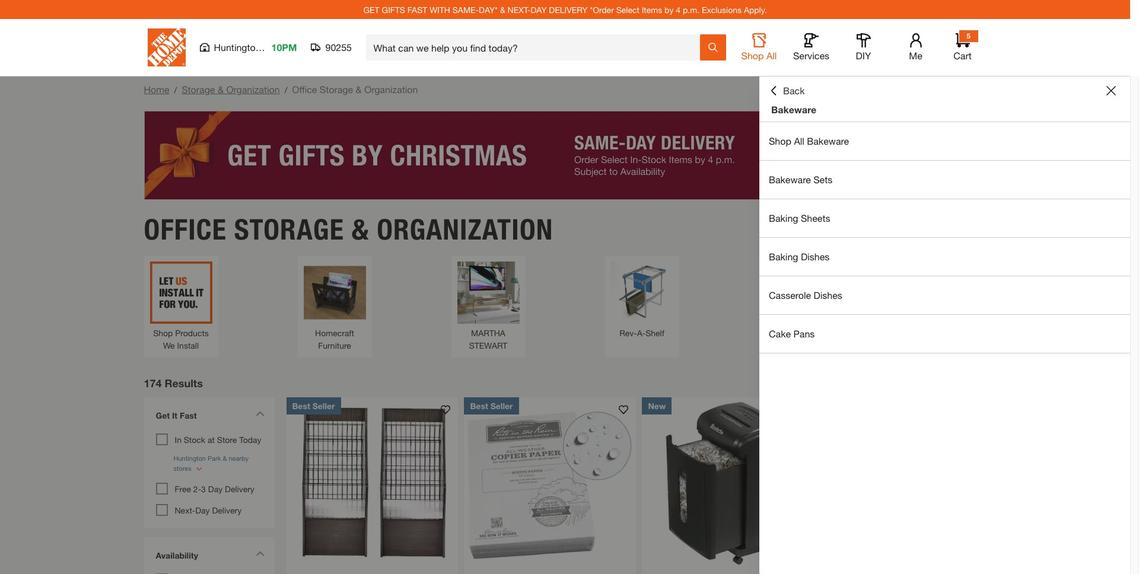 Task type: locate. For each thing, give the bounding box(es) containing it.
day down 3
[[195, 506, 210, 516]]

it
[[172, 411, 178, 421]]

1 vertical spatial baking
[[769, 251, 799, 262]]

huntington park
[[214, 42, 283, 53]]

2 baking from the top
[[769, 251, 799, 262]]

all inside button
[[767, 50, 777, 61]]

baking up casserole
[[769, 251, 799, 262]]

shop
[[742, 50, 764, 61], [769, 135, 792, 147], [153, 328, 173, 338]]

1 vertical spatial dishes
[[814, 290, 843, 301]]

store
[[217, 435, 237, 445]]

items
[[642, 4, 663, 15]]

all for shop all
[[767, 50, 777, 61]]

1 vertical spatial all
[[795, 135, 805, 147]]

today
[[239, 435, 262, 445]]

best seller
[[292, 401, 335, 411], [471, 401, 513, 411]]

shop up bakeware sets in the top right of the page
[[769, 135, 792, 147]]

delivery
[[225, 484, 255, 494], [212, 506, 242, 516]]

0 vertical spatial baking
[[769, 213, 799, 224]]

bakeware left sets
[[769, 174, 812, 185]]

bakeware inside 'link'
[[808, 135, 850, 147]]

1 horizontal spatial office
[[292, 84, 317, 95]]

cart
[[954, 50, 972, 61]]

/
[[174, 85, 177, 95], [285, 85, 288, 95]]

1 best seller from the left
[[292, 401, 335, 411]]

all
[[767, 50, 777, 61], [795, 135, 805, 147]]

furniture
[[318, 341, 351, 351]]

all up "back" button on the top of page
[[767, 50, 777, 61]]

1 seller from the left
[[313, 401, 335, 411]]

2 vertical spatial bakeware
[[769, 174, 812, 185]]

back button
[[769, 85, 805, 97]]

shop for shop products we install
[[153, 328, 173, 338]]

1 vertical spatial office
[[144, 212, 227, 247]]

1 vertical spatial bakeware
[[808, 135, 850, 147]]

casserole dishes link
[[760, 277, 1131, 315]]

rev-a-shelf link
[[611, 262, 674, 339]]

bakeware up sets
[[808, 135, 850, 147]]

5
[[967, 31, 971, 40]]

1 horizontal spatial best seller
[[471, 401, 513, 411]]

install
[[177, 341, 199, 351]]

0 vertical spatial office
[[292, 84, 317, 95]]

delivery right 3
[[225, 484, 255, 494]]

products
[[175, 328, 209, 338]]

baking for baking sheets
[[769, 213, 799, 224]]

0 vertical spatial bakeware
[[772, 104, 817, 115]]

2 horizontal spatial shop
[[769, 135, 792, 147]]

by
[[665, 4, 674, 15]]

0 horizontal spatial shop
[[153, 328, 173, 338]]

baking left sheets
[[769, 213, 799, 224]]

menu
[[760, 122, 1131, 354]]

shop inside shop products we install
[[153, 328, 173, 338]]

1 / from the left
[[174, 85, 177, 95]]

dishes for baking dishes
[[801, 251, 830, 262]]

0 horizontal spatial /
[[174, 85, 177, 95]]

organization
[[226, 84, 280, 95], [365, 84, 418, 95], [377, 212, 554, 247]]

homecraft furniture
[[315, 328, 354, 351]]

shop inside shop all bakeware 'link'
[[769, 135, 792, 147]]

day
[[208, 484, 223, 494], [195, 506, 210, 516]]

0 vertical spatial dishes
[[801, 251, 830, 262]]

menu containing shop all bakeware
[[760, 122, 1131, 354]]

bakeware down the back
[[772, 104, 817, 115]]

1 horizontal spatial all
[[795, 135, 805, 147]]

0 vertical spatial day
[[208, 484, 223, 494]]

0 horizontal spatial office
[[144, 212, 227, 247]]

results
[[165, 377, 203, 390]]

/ right home link
[[174, 85, 177, 95]]

gifts
[[382, 4, 405, 15]]

2 best from the left
[[471, 401, 489, 411]]

next-
[[508, 4, 531, 15]]

all up bakeware sets in the top right of the page
[[795, 135, 805, 147]]

2 / from the left
[[285, 85, 288, 95]]

all inside 'link'
[[795, 135, 805, 147]]

seller for all-weather 8-1/2 in. x 11 in. 20 lbs. bulk copier paper, white (500-sheet pack) image on the bottom
[[491, 401, 513, 411]]

best for all-weather 8-1/2 in. x 11 in. 20 lbs. bulk copier paper, white (500-sheet pack) image on the bottom
[[471, 401, 489, 411]]

baking inside baking sheets link
[[769, 213, 799, 224]]

fast
[[180, 411, 197, 421]]

1 baking from the top
[[769, 213, 799, 224]]

wall mounted image
[[765, 262, 827, 324]]

mounted
[[788, 328, 822, 338]]

me button
[[897, 33, 935, 62]]

1 best from the left
[[292, 401, 310, 411]]

wooden free standing 6-tier display literature brochure magazine rack in black (2-pack) image
[[286, 398, 459, 570]]

shop products we install image
[[150, 262, 212, 324]]

bakeware
[[772, 104, 817, 115], [808, 135, 850, 147], [769, 174, 812, 185]]

0 vertical spatial delivery
[[225, 484, 255, 494]]

homecraft furniture image
[[304, 262, 366, 324]]

dishes inside "link"
[[801, 251, 830, 262]]

rev-a-shelf
[[620, 328, 665, 338]]

1 horizontal spatial best
[[471, 401, 489, 411]]

delivery down free 2-3 day delivery
[[212, 506, 242, 516]]

dishes inside 'link'
[[814, 290, 843, 301]]

dishes down sheets
[[801, 251, 830, 262]]

1 vertical spatial shop
[[769, 135, 792, 147]]

bakeware for bakeware sets
[[769, 174, 812, 185]]

availability
[[156, 551, 198, 561]]

/ down "10pm"
[[285, 85, 288, 95]]

0 horizontal spatial seller
[[313, 401, 335, 411]]

shop up we
[[153, 328, 173, 338]]

0 horizontal spatial best seller
[[292, 401, 335, 411]]

baking dishes link
[[760, 238, 1131, 276]]

cake pans link
[[760, 315, 1131, 353]]

1 horizontal spatial seller
[[491, 401, 513, 411]]

best
[[292, 401, 310, 411], [471, 401, 489, 411]]

fast
[[408, 4, 428, 15]]

shop down apply.
[[742, 50, 764, 61]]

0 vertical spatial all
[[767, 50, 777, 61]]

10pm
[[272, 42, 297, 53]]

seller for wooden free standing 6-tier display literature brochure magazine rack in black (2-pack) image
[[313, 401, 335, 411]]

&
[[500, 4, 506, 15], [218, 84, 224, 95], [356, 84, 362, 95], [352, 212, 370, 247]]

baking inside baking dishes "link"
[[769, 251, 799, 262]]

2 best seller from the left
[[471, 401, 513, 411]]

0 horizontal spatial best
[[292, 401, 310, 411]]

2 seller from the left
[[491, 401, 513, 411]]

sets
[[814, 174, 833, 185]]

0 horizontal spatial all
[[767, 50, 777, 61]]

2 vertical spatial shop
[[153, 328, 173, 338]]

delivery
[[549, 4, 588, 15]]

back
[[784, 85, 805, 96]]

rev a shelf image
[[611, 262, 674, 324]]

day right 3
[[208, 484, 223, 494]]

dishes right casserole
[[814, 290, 843, 301]]

the home depot logo image
[[148, 28, 186, 66]]

0 vertical spatial shop
[[742, 50, 764, 61]]

shop inside shop all button
[[742, 50, 764, 61]]

1 horizontal spatial /
[[285, 85, 288, 95]]

office
[[292, 84, 317, 95], [144, 212, 227, 247]]

1 horizontal spatial shop
[[742, 50, 764, 61]]



Task type: describe. For each thing, give the bounding box(es) containing it.
best seller for wooden free standing 6-tier display literature brochure magazine rack in black (2-pack) image
[[292, 401, 335, 411]]

free
[[175, 484, 191, 494]]

baking dishes
[[769, 251, 830, 262]]

baking for baking dishes
[[769, 251, 799, 262]]

shop products we install link
[[150, 262, 212, 352]]

martha stewart image
[[457, 262, 520, 324]]

next-day delivery
[[175, 506, 242, 516]]

we
[[163, 341, 175, 351]]

storage & organization link
[[182, 84, 280, 95]]

shelf
[[646, 328, 665, 338]]

bakeware sets link
[[760, 161, 1131, 199]]

home / storage & organization / office storage & organization
[[144, 84, 418, 95]]

next-
[[175, 506, 195, 516]]

martha stewart
[[469, 328, 508, 351]]

get
[[364, 4, 380, 15]]

in
[[175, 435, 182, 445]]

1 vertical spatial day
[[195, 506, 210, 516]]

174
[[144, 377, 162, 390]]

get it fast link
[[150, 403, 269, 431]]

casserole dishes
[[769, 290, 843, 301]]

bakeware for bakeware
[[772, 104, 817, 115]]

*order
[[590, 4, 614, 15]]

drawer close image
[[1107, 86, 1117, 96]]

best for wooden free standing 6-tier display literature brochure magazine rack in black (2-pack) image
[[292, 401, 310, 411]]

services
[[794, 50, 830, 61]]

baking sheets link
[[760, 199, 1131, 237]]

sheets
[[801, 213, 831, 224]]

martha stewart link
[[457, 262, 520, 352]]

home
[[144, 84, 169, 95]]

select
[[617, 4, 640, 15]]

get
[[156, 411, 170, 421]]

day
[[531, 4, 547, 15]]

all for shop all bakeware
[[795, 135, 805, 147]]

90255
[[326, 42, 352, 53]]

at
[[208, 435, 215, 445]]

pans
[[794, 328, 815, 340]]

park
[[264, 42, 283, 53]]

bakeware sets
[[769, 174, 833, 185]]

casserole
[[769, 290, 812, 301]]

office storage & organization
[[144, 212, 554, 247]]

same-
[[453, 4, 479, 15]]

3
[[201, 484, 206, 494]]

sponsored banner image
[[144, 111, 987, 200]]

90255 button
[[311, 42, 352, 53]]

in stock at store today link
[[175, 435, 262, 445]]

stewart
[[469, 341, 508, 351]]

174 results
[[144, 377, 203, 390]]

rev-
[[620, 328, 637, 338]]

next-day delivery link
[[175, 506, 242, 516]]

4
[[676, 4, 681, 15]]

feedback link image
[[1124, 201, 1140, 265]]

get it fast
[[156, 411, 197, 421]]

free 2-3 day delivery
[[175, 484, 255, 494]]

martha
[[471, 328, 506, 338]]

me
[[910, 50, 923, 61]]

wall
[[771, 328, 786, 338]]

new
[[649, 401, 666, 411]]

get gifts fast with same-day* & next-day delivery *order select items by 4 p.m. exclusions apply.
[[364, 4, 767, 15]]

shop all
[[742, 50, 777, 61]]

30 l/7.9 gal. paper shredder cross cut document shredder for credit card/cd/junk mail shredder for office home image
[[643, 398, 815, 570]]

cake
[[769, 328, 791, 340]]

homecraft furniture link
[[304, 262, 366, 352]]

2-
[[193, 484, 201, 494]]

baking sheets
[[769, 213, 831, 224]]

all-weather 8-1/2 in. x 11 in. 20 lbs. bulk copier paper, white (500-sheet pack) image
[[465, 398, 637, 570]]

shop for shop all
[[742, 50, 764, 61]]

cake pans
[[769, 328, 815, 340]]

day*
[[479, 4, 498, 15]]

shop all button
[[741, 33, 779, 62]]

dishes for casserole dishes
[[814, 290, 843, 301]]

1 vertical spatial delivery
[[212, 506, 242, 516]]

shop for shop all bakeware
[[769, 135, 792, 147]]

best seller for all-weather 8-1/2 in. x 11 in. 20 lbs. bulk copier paper, white (500-sheet pack) image on the bottom
[[471, 401, 513, 411]]

with
[[430, 4, 451, 15]]

shop all bakeware link
[[760, 122, 1131, 160]]

apply.
[[744, 4, 767, 15]]

diy
[[857, 50, 872, 61]]

exclusions
[[702, 4, 742, 15]]

shop products we install
[[153, 328, 209, 351]]

p.m.
[[683, 4, 700, 15]]

a-
[[637, 328, 646, 338]]

services button
[[793, 33, 831, 62]]

home link
[[144, 84, 169, 95]]

availability link
[[150, 544, 269, 571]]

office supplies image
[[919, 262, 981, 324]]

cart 5
[[954, 31, 972, 61]]

in stock at store today
[[175, 435, 262, 445]]

wall mounted
[[771, 328, 822, 338]]

What can we help you find today? search field
[[374, 35, 700, 60]]

shop all bakeware
[[769, 135, 850, 147]]

diy button
[[845, 33, 883, 62]]

free 2-3 day delivery link
[[175, 484, 255, 494]]

huntington
[[214, 42, 261, 53]]

homecraft
[[315, 328, 354, 338]]

wall mounted link
[[765, 262, 827, 339]]



Task type: vqa. For each thing, say whether or not it's contained in the screenshot.
Details
no



